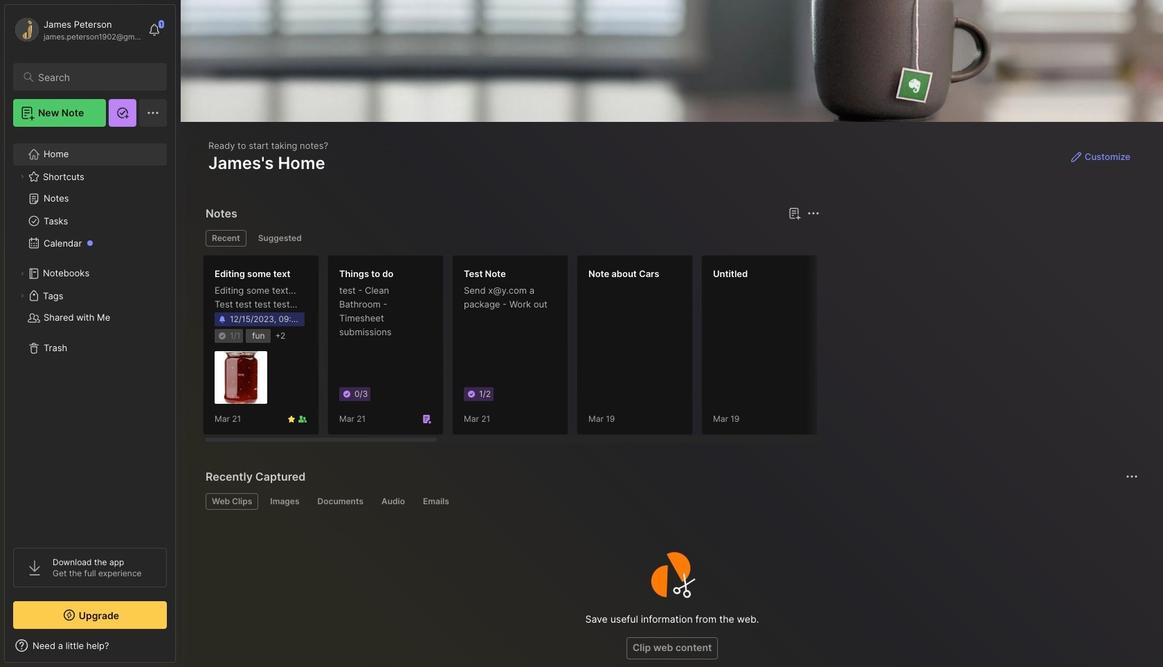 Task type: describe. For each thing, give the bounding box(es) containing it.
WHAT'S NEW field
[[5, 635, 175, 657]]

main element
[[0, 0, 180, 667]]

click to collapse image
[[175, 641, 185, 658]]

0 horizontal spatial more actions field
[[804, 204, 824, 223]]

2 tab list from the top
[[206, 493, 1137, 510]]

thumbnail image
[[215, 351, 267, 404]]

Search text field
[[38, 71, 154, 84]]

1 horizontal spatial more actions field
[[1123, 467, 1142, 486]]



Task type: vqa. For each thing, say whether or not it's contained in the screenshot.
tab
yes



Task type: locate. For each thing, give the bounding box(es) containing it.
row group
[[203, 255, 1164, 443]]

1 vertical spatial tab list
[[206, 493, 1137, 510]]

1 vertical spatial more actions image
[[1124, 468, 1141, 485]]

tab list
[[206, 230, 818, 247], [206, 493, 1137, 510]]

1 tab list from the top
[[206, 230, 818, 247]]

tab
[[206, 230, 246, 247], [252, 230, 308, 247], [206, 493, 259, 510], [264, 493, 306, 510], [311, 493, 370, 510], [375, 493, 411, 510], [417, 493, 456, 510]]

More actions field
[[804, 204, 824, 223], [1123, 467, 1142, 486]]

0 vertical spatial tab list
[[206, 230, 818, 247]]

0 horizontal spatial more actions image
[[806, 205, 822, 222]]

Account field
[[13, 16, 141, 44]]

more actions image
[[806, 205, 822, 222], [1124, 468, 1141, 485]]

tree
[[5, 135, 175, 535]]

1 vertical spatial more actions field
[[1123, 467, 1142, 486]]

0 vertical spatial more actions field
[[804, 204, 824, 223]]

None search field
[[38, 69, 154, 85]]

expand tags image
[[18, 292, 26, 300]]

expand notebooks image
[[18, 269, 26, 278]]

0 vertical spatial more actions image
[[806, 205, 822, 222]]

tree inside the main element
[[5, 135, 175, 535]]

none search field inside the main element
[[38, 69, 154, 85]]

1 horizontal spatial more actions image
[[1124, 468, 1141, 485]]



